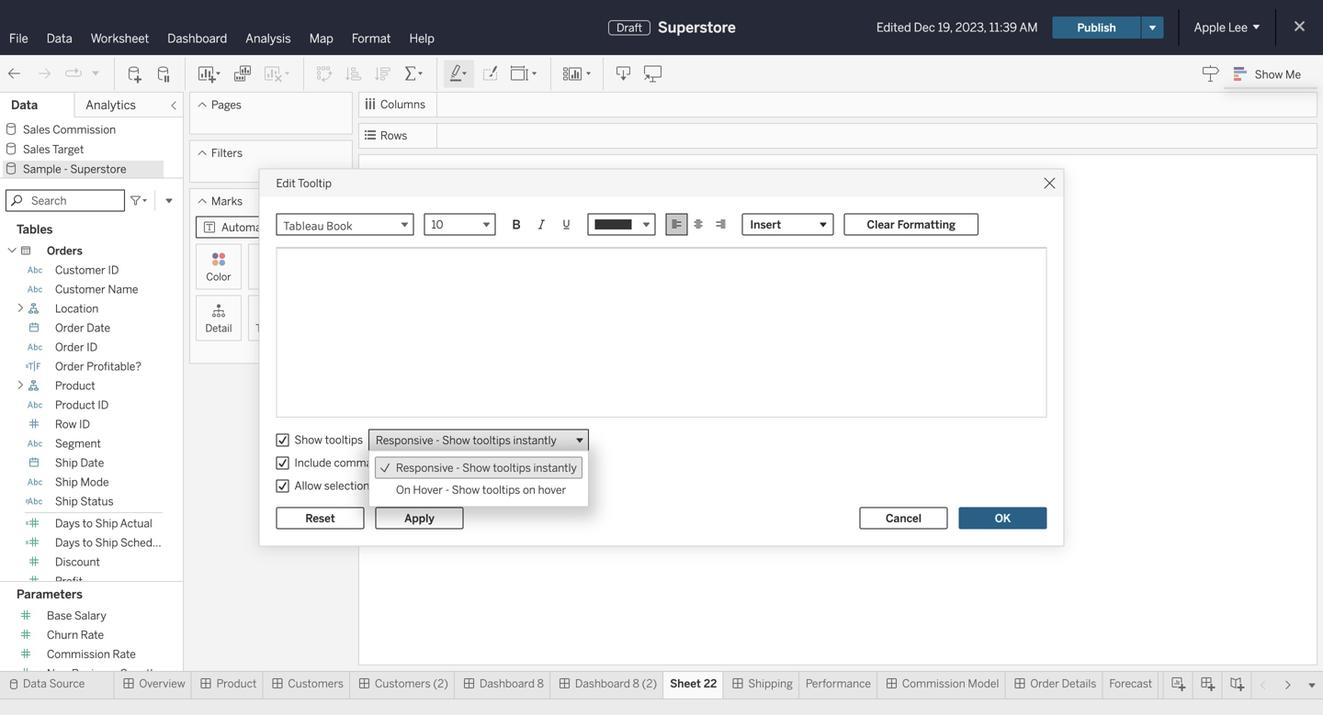 Task type: describe. For each thing, give the bounding box(es) containing it.
2023,
[[956, 20, 987, 35]]

Search text field
[[6, 190, 125, 212]]

marks
[[211, 195, 243, 208]]

publish button
[[1053, 17, 1141, 39]]

tableau
[[284, 218, 324, 233]]

worksheet
[[91, 31, 149, 46]]

1 (2) from the left
[[433, 678, 448, 691]]

book
[[326, 218, 352, 233]]

parameters
[[17, 588, 83, 602]]

allow
[[295, 480, 322, 493]]

totals image
[[403, 65, 426, 83]]

discount
[[55, 556, 100, 569]]

instantly for responsive - show tooltips instantly on hover - show tooltips on hover
[[534, 462, 577, 475]]

sales target
[[23, 143, 84, 156]]

rate for churn rate
[[81, 629, 104, 642]]

id for row id
[[79, 418, 90, 432]]

sort descending image
[[374, 65, 392, 83]]

show me
[[1255, 68, 1301, 81]]

sample
[[23, 163, 61, 176]]

0 vertical spatial superstore
[[658, 19, 736, 36]]

date for order date
[[87, 322, 110, 335]]

show up "include"
[[295, 434, 323, 447]]

new business growth
[[47, 668, 157, 681]]

apple
[[1194, 20, 1226, 35]]

by
[[372, 480, 384, 493]]

- right hover
[[445, 484, 449, 497]]

orders
[[47, 245, 83, 258]]

publish
[[1078, 21, 1116, 34]]

id for order id
[[87, 341, 98, 354]]

dashboard 8 (2)
[[575, 678, 657, 691]]

order details
[[1031, 678, 1097, 691]]

pause auto updates image
[[155, 65, 174, 83]]

tableau book
[[284, 218, 352, 233]]

fit image
[[510, 65, 539, 83]]

profitable?
[[87, 360, 141, 374]]

tableau book button
[[276, 214, 414, 238]]

10
[[431, 218, 443, 232]]

tooltips inside dropdown button
[[473, 434, 511, 448]]

ship mode
[[55, 476, 109, 489]]

include command buttons
[[295, 457, 427, 470]]

instantly for responsive - show tooltips instantly
[[513, 434, 557, 448]]

customers for customers
[[288, 678, 344, 691]]

profit
[[55, 575, 83, 589]]

show inside button
[[1255, 68, 1283, 81]]

product id
[[55, 399, 109, 412]]

lee
[[1229, 20, 1248, 35]]

order id
[[55, 341, 98, 354]]

model
[[968, 678, 999, 691]]

dashboard 8
[[480, 678, 544, 691]]

cancel button
[[860, 508, 948, 530]]

ship for ship date
[[55, 457, 78, 470]]

source
[[49, 678, 85, 691]]

details
[[1062, 678, 1097, 691]]

churn rate
[[47, 629, 104, 642]]

customer id
[[55, 264, 119, 277]]

sales for sales target
[[23, 143, 50, 156]]

analysis
[[246, 31, 291, 46]]

rows
[[380, 129, 407, 142]]

dashboard for dashboard 8
[[480, 678, 535, 691]]

1 vertical spatial sheet
[[670, 678, 701, 691]]

horizontal alignment control element
[[666, 214, 732, 236]]

#333333 element
[[595, 220, 632, 230]]

command
[[334, 457, 385, 470]]

ship up 'days to ship scheduled'
[[95, 518, 118, 531]]

category
[[387, 480, 431, 493]]

0 horizontal spatial tooltip
[[256, 323, 287, 335]]

new data source image
[[126, 65, 144, 83]]

show inside dropdown button
[[442, 434, 470, 448]]

id for customer id
[[108, 264, 119, 277]]

formatting
[[898, 218, 956, 231]]

help
[[409, 31, 435, 46]]

clear sheet image
[[263, 65, 292, 83]]

8 for dashboard 8
[[537, 678, 544, 691]]

customer name
[[55, 283, 138, 296]]

forecast
[[1110, 678, 1153, 691]]

date for ship date
[[80, 457, 104, 470]]

to for days to ship scheduled
[[82, 537, 93, 550]]

tables
[[17, 223, 53, 237]]

size
[[261, 271, 281, 284]]

responsive - show tooltips instantly
[[376, 434, 557, 448]]

cancel
[[886, 512, 922, 525]]

performance
[[806, 678, 871, 691]]

growth
[[120, 668, 157, 681]]

columns
[[380, 98, 426, 111]]

data source
[[23, 678, 85, 691]]

replay animation image
[[64, 65, 83, 83]]

customers (2)
[[375, 678, 448, 691]]

ship for ship mode
[[55, 476, 78, 489]]

days to ship actual
[[55, 518, 152, 531]]

8 for dashboard 8 (2)
[[633, 678, 640, 691]]

base
[[47, 610, 72, 623]]

ship down the days to ship actual
[[95, 537, 118, 550]]

business
[[72, 668, 117, 681]]

allow selection by category
[[295, 480, 431, 493]]

dashboard for dashboard 8 (2)
[[575, 678, 630, 691]]

11:39
[[989, 20, 1017, 35]]

hover
[[413, 484, 443, 497]]

row id
[[55, 418, 90, 432]]

new worksheet image
[[197, 65, 222, 83]]

0 vertical spatial 22
[[420, 164, 442, 189]]

tooltip inside dialog
[[298, 177, 332, 190]]

mode
[[80, 476, 109, 489]]

- for sample - superstore
[[64, 163, 68, 176]]

show down responsive - show tooltips instantly dropdown button
[[463, 462, 491, 475]]

rate for commission rate
[[113, 648, 136, 662]]

19,
[[938, 20, 953, 35]]

ship for ship status
[[55, 495, 78, 509]]



Task type: vqa. For each thing, say whether or not it's contained in the screenshot.
Explore / Samples /
no



Task type: locate. For each thing, give the bounding box(es) containing it.
22
[[420, 164, 442, 189], [704, 678, 717, 691]]

0 vertical spatial rate
[[81, 629, 104, 642]]

1 customer from the top
[[55, 264, 105, 277]]

1 vertical spatial sales
[[23, 143, 50, 156]]

days down ship status
[[55, 518, 80, 531]]

edit tooltip
[[276, 177, 332, 190]]

reset button
[[276, 508, 364, 530]]

0 horizontal spatial dashboard
[[168, 31, 227, 46]]

id up name at left
[[108, 264, 119, 277]]

duplicate image
[[233, 65, 252, 83]]

open and edit this workbook in tableau desktop image
[[644, 65, 663, 83]]

product up the row id
[[55, 399, 95, 412]]

0 horizontal spatial 22
[[420, 164, 442, 189]]

1 vertical spatial responsive
[[396, 462, 454, 475]]

1 horizontal spatial dashboard
[[480, 678, 535, 691]]

salary
[[74, 610, 106, 623]]

1 vertical spatial 22
[[704, 678, 717, 691]]

actual
[[120, 518, 152, 531]]

segment
[[55, 438, 101, 451]]

1 vertical spatial product
[[55, 399, 95, 412]]

tooltips left on
[[482, 484, 520, 497]]

apply
[[404, 512, 435, 525]]

customers for customers (2)
[[375, 678, 431, 691]]

order left details
[[1031, 678, 1060, 691]]

collapse image
[[168, 100, 179, 111]]

tooltip down size
[[256, 323, 287, 335]]

1 days from the top
[[55, 518, 80, 531]]

ship
[[55, 457, 78, 470], [55, 476, 78, 489], [55, 495, 78, 509], [95, 518, 118, 531], [95, 537, 118, 550]]

shipping
[[748, 678, 793, 691]]

responsive
[[376, 434, 433, 448], [396, 462, 454, 475]]

1 horizontal spatial customers
[[375, 678, 431, 691]]

sheet 22
[[366, 164, 442, 189], [670, 678, 717, 691]]

replay animation image
[[90, 67, 101, 78]]

include
[[295, 457, 332, 470]]

1 vertical spatial rate
[[113, 648, 136, 662]]

ship date
[[55, 457, 104, 470]]

reset
[[305, 512, 335, 525]]

tooltips up on
[[493, 462, 531, 475]]

1 vertical spatial instantly
[[534, 462, 577, 475]]

sample - superstore
[[23, 163, 126, 176]]

churn
[[47, 629, 78, 642]]

tooltips up responsive - show tooltips instantly on hover - show tooltips on hover
[[473, 434, 511, 448]]

0 horizontal spatial (2)
[[433, 678, 448, 691]]

1 horizontal spatial (2)
[[642, 678, 657, 691]]

customer for customer name
[[55, 283, 105, 296]]

days for days to ship scheduled
[[55, 537, 80, 550]]

show/hide cards image
[[562, 65, 592, 83]]

customer down the orders
[[55, 264, 105, 277]]

(2)
[[433, 678, 448, 691], [642, 678, 657, 691]]

name
[[108, 283, 138, 296]]

apple lee
[[1194, 20, 1248, 35]]

0 horizontal spatial rate
[[81, 629, 104, 642]]

2 vertical spatial product
[[217, 678, 257, 691]]

target
[[52, 143, 84, 156]]

1 customers from the left
[[288, 678, 344, 691]]

sales for sales commission
[[23, 123, 50, 136]]

0 horizontal spatial sheet
[[366, 164, 416, 189]]

1 horizontal spatial 8
[[633, 678, 640, 691]]

to up discount
[[82, 537, 93, 550]]

clear formatting
[[867, 218, 956, 231]]

- for responsive - show tooltips instantly on hover - show tooltips on hover
[[456, 462, 460, 475]]

highlight image
[[448, 65, 470, 83]]

clear
[[867, 218, 895, 231]]

pages
[[211, 98, 242, 112]]

0 vertical spatial data
[[47, 31, 72, 46]]

1 8 from the left
[[537, 678, 544, 691]]

edited
[[877, 20, 911, 35]]

1 vertical spatial sheet 22
[[670, 678, 717, 691]]

download image
[[615, 65, 633, 83]]

row
[[55, 418, 77, 432]]

order profitable?
[[55, 360, 141, 374]]

2 days from the top
[[55, 537, 80, 550]]

order for order profitable?
[[55, 360, 84, 374]]

2 customer from the top
[[55, 283, 105, 296]]

1 horizontal spatial sheet
[[670, 678, 701, 691]]

dec
[[914, 20, 935, 35]]

instantly
[[513, 434, 557, 448], [534, 462, 577, 475]]

1 horizontal spatial sheet 22
[[670, 678, 717, 691]]

commission rate
[[47, 648, 136, 662]]

0 vertical spatial tooltip
[[298, 177, 332, 190]]

1 vertical spatial customer
[[55, 283, 105, 296]]

2 (2) from the left
[[642, 678, 657, 691]]

sheet 22 left shipping
[[670, 678, 717, 691]]

sales up sales target at the left of the page
[[23, 123, 50, 136]]

0 horizontal spatial 8
[[537, 678, 544, 691]]

- up hover
[[436, 434, 440, 448]]

show right hover
[[452, 484, 480, 497]]

instantly up on
[[513, 434, 557, 448]]

superstore
[[658, 19, 736, 36], [70, 163, 126, 176]]

id right row
[[79, 418, 90, 432]]

0 vertical spatial date
[[87, 322, 110, 335]]

1 horizontal spatial 22
[[704, 678, 717, 691]]

am
[[1020, 20, 1038, 35]]

ok button
[[959, 508, 1047, 530]]

selection
[[324, 480, 370, 493]]

tooltips up command
[[325, 434, 363, 447]]

dashboard
[[168, 31, 227, 46], [480, 678, 535, 691], [575, 678, 630, 691]]

tooltip right edit
[[298, 177, 332, 190]]

instantly inside dropdown button
[[513, 434, 557, 448]]

0 vertical spatial instantly
[[513, 434, 557, 448]]

customer for customer id
[[55, 264, 105, 277]]

days up discount
[[55, 537, 80, 550]]

1 horizontal spatial rate
[[113, 648, 136, 662]]

order for order date
[[55, 322, 84, 335]]

responsive inside dropdown button
[[376, 434, 433, 448]]

order for order id
[[55, 341, 84, 354]]

8
[[537, 678, 544, 691], [633, 678, 640, 691]]

0 vertical spatial customer
[[55, 264, 105, 277]]

order date
[[55, 322, 110, 335]]

list box containing responsive - show tooltips instantly
[[369, 452, 588, 507]]

2 sales from the top
[[23, 143, 50, 156]]

commission for commission rate
[[47, 648, 110, 662]]

order up order id
[[55, 322, 84, 335]]

product
[[55, 380, 95, 393], [55, 399, 95, 412], [217, 678, 257, 691]]

rate up growth
[[113, 648, 136, 662]]

order for order details
[[1031, 678, 1060, 691]]

scheduled
[[121, 537, 174, 550]]

days
[[55, 518, 80, 531], [55, 537, 80, 550]]

sheet down the rows at the top left of page
[[366, 164, 416, 189]]

undo image
[[6, 65, 24, 83]]

22 left shipping
[[704, 678, 717, 691]]

id up order profitable?
[[87, 341, 98, 354]]

draft
[[617, 21, 642, 34]]

0 vertical spatial commission
[[53, 123, 116, 136]]

1 sales from the top
[[23, 123, 50, 136]]

me
[[1286, 68, 1301, 81]]

edit tooltip dialog
[[260, 170, 1064, 546]]

- inside dropdown button
[[436, 434, 440, 448]]

order down order id
[[55, 360, 84, 374]]

tooltip
[[298, 177, 332, 190], [256, 323, 287, 335]]

customer
[[55, 264, 105, 277], [55, 283, 105, 296]]

2 to from the top
[[82, 537, 93, 550]]

apply button
[[375, 508, 464, 530]]

instantly up hover
[[534, 462, 577, 475]]

1 vertical spatial days
[[55, 537, 80, 550]]

2 horizontal spatial dashboard
[[575, 678, 630, 691]]

redo image
[[35, 65, 53, 83]]

file
[[9, 31, 28, 46]]

map
[[309, 31, 333, 46]]

1 vertical spatial tooltip
[[256, 323, 287, 335]]

1 vertical spatial superstore
[[70, 163, 126, 176]]

show tooltips
[[295, 434, 363, 447]]

1 vertical spatial commission
[[47, 648, 110, 662]]

format
[[352, 31, 391, 46]]

- for responsive - show tooltips instantly
[[436, 434, 440, 448]]

rate up commission rate
[[81, 629, 104, 642]]

0 vertical spatial product
[[55, 380, 95, 393]]

- down responsive - show tooltips instantly
[[456, 462, 460, 475]]

1 vertical spatial date
[[80, 457, 104, 470]]

base salary
[[47, 610, 106, 623]]

commission down churn rate
[[47, 648, 110, 662]]

dashboard for dashboard
[[168, 31, 227, 46]]

1 to from the top
[[82, 518, 93, 531]]

date down "location"
[[87, 322, 110, 335]]

sheet right dashboard 8 (2)
[[670, 678, 701, 691]]

commission for commission model
[[902, 678, 966, 691]]

1 horizontal spatial tooltip
[[298, 177, 332, 190]]

data down undo image
[[11, 98, 38, 113]]

responsive inside responsive - show tooltips instantly on hover - show tooltips on hover
[[396, 462, 454, 475]]

0 vertical spatial sheet 22
[[366, 164, 442, 189]]

0 vertical spatial sheet
[[366, 164, 416, 189]]

clear formatting button
[[844, 214, 979, 236]]

ship down ship date
[[55, 476, 78, 489]]

data guide image
[[1202, 64, 1220, 83]]

data left new
[[23, 678, 47, 691]]

commission left model
[[902, 678, 966, 691]]

-
[[64, 163, 68, 176], [436, 434, 440, 448], [456, 462, 460, 475], [445, 484, 449, 497]]

date up mode
[[80, 457, 104, 470]]

edit
[[276, 177, 296, 190]]

id for product id
[[98, 399, 109, 412]]

0 vertical spatial responsive
[[376, 434, 433, 448]]

0 horizontal spatial sheet 22
[[366, 164, 442, 189]]

responsive - show tooltips instantly button
[[369, 430, 589, 454]]

commission up target
[[53, 123, 116, 136]]

new
[[47, 668, 69, 681]]

hover
[[538, 484, 566, 497]]

ship down the segment in the bottom left of the page
[[55, 457, 78, 470]]

2 customers from the left
[[375, 678, 431, 691]]

to for days to ship actual
[[82, 518, 93, 531]]

days for days to ship actual
[[55, 518, 80, 531]]

sheet 22 down the rows at the top left of page
[[366, 164, 442, 189]]

sales up sample
[[23, 143, 50, 156]]

0 horizontal spatial customers
[[288, 678, 344, 691]]

product right overview
[[217, 678, 257, 691]]

1 horizontal spatial superstore
[[658, 19, 736, 36]]

1 vertical spatial to
[[82, 537, 93, 550]]

location
[[55, 302, 99, 316]]

format workbook image
[[481, 65, 499, 83]]

id down order profitable?
[[98, 399, 109, 412]]

buttons
[[388, 457, 427, 470]]

2 vertical spatial data
[[23, 678, 47, 691]]

color
[[206, 271, 231, 284]]

on
[[396, 484, 411, 497]]

0 vertical spatial days
[[55, 518, 80, 531]]

instantly inside responsive - show tooltips instantly on hover - show tooltips on hover
[[534, 462, 577, 475]]

to down ship status
[[82, 518, 93, 531]]

ok
[[995, 512, 1011, 525]]

sales commission
[[23, 123, 116, 136]]

overview
[[139, 678, 185, 691]]

show up responsive - show tooltips instantly on hover - show tooltips on hover
[[442, 434, 470, 448]]

data
[[47, 31, 72, 46], [11, 98, 38, 113], [23, 678, 47, 691]]

0 vertical spatial to
[[82, 518, 93, 531]]

show left me
[[1255, 68, 1283, 81]]

ship down 'ship mode'
[[55, 495, 78, 509]]

edited dec 19, 2023, 11:39 am
[[877, 20, 1038, 35]]

sort ascending image
[[345, 65, 363, 83]]

responsive for responsive - show tooltips instantly
[[376, 434, 433, 448]]

responsive for responsive - show tooltips instantly on hover - show tooltips on hover
[[396, 462, 454, 475]]

22 up 10 at the left of page
[[420, 164, 442, 189]]

swap rows and columns image
[[315, 65, 334, 83]]

order down order date
[[55, 341, 84, 354]]

list box
[[369, 452, 588, 507]]

product up product id
[[55, 380, 95, 393]]

responsive up "buttons"
[[376, 434, 433, 448]]

1 vertical spatial data
[[11, 98, 38, 113]]

superstore down target
[[70, 163, 126, 176]]

data up replay animation icon
[[47, 31, 72, 46]]

0 horizontal spatial superstore
[[70, 163, 126, 176]]

2 vertical spatial commission
[[902, 678, 966, 691]]

order
[[55, 322, 84, 335], [55, 341, 84, 354], [55, 360, 84, 374], [1031, 678, 1060, 691]]

customer up "location"
[[55, 283, 105, 296]]

responsive - show tooltips instantly on hover - show tooltips on hover
[[396, 462, 577, 497]]

customers
[[288, 678, 344, 691], [375, 678, 431, 691]]

- down target
[[64, 163, 68, 176]]

sheet
[[366, 164, 416, 189], [670, 678, 701, 691]]

2 8 from the left
[[633, 678, 640, 691]]

superstore up open and edit this workbook in tableau desktop image
[[658, 19, 736, 36]]

0 vertical spatial sales
[[23, 123, 50, 136]]

filters
[[211, 147, 243, 160]]

responsive up hover
[[396, 462, 454, 475]]

10 button
[[424, 214, 496, 238]]



